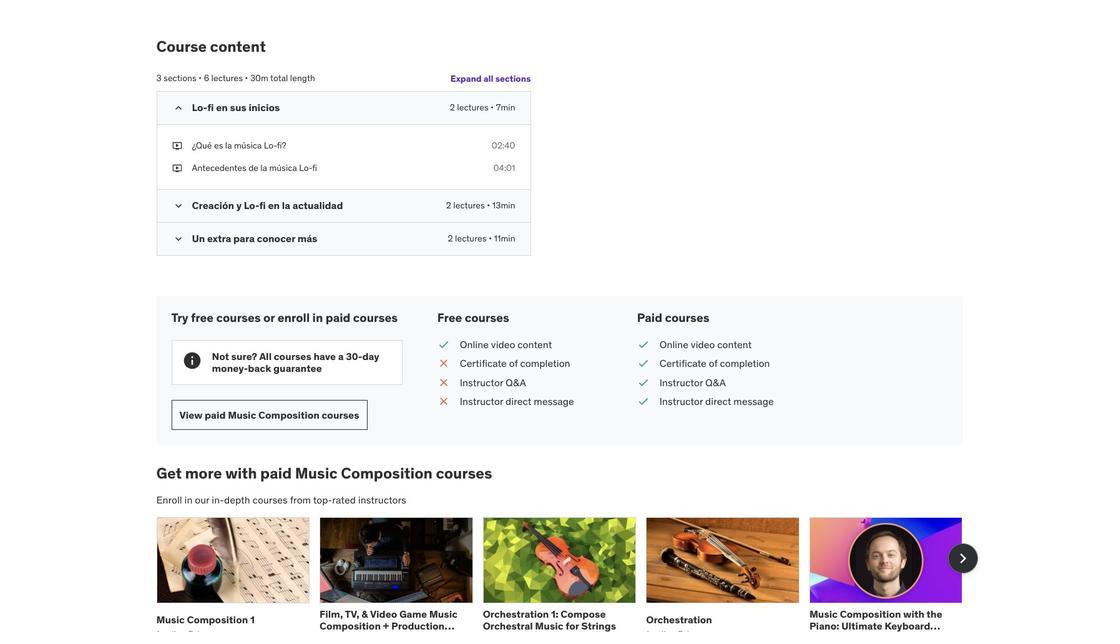Task type: describe. For each thing, give the bounding box(es) containing it.
q&a for paid courses
[[706, 377, 726, 389]]

from
[[290, 494, 311, 507]]

de
[[249, 162, 259, 173]]

creación y lo-fi en la actualidad
[[192, 199, 343, 212]]

enroll in our in-depth courses from top-rated instructors
[[156, 494, 407, 507]]

¿qué
[[192, 140, 212, 151]]

top-
[[313, 494, 333, 507]]

instructor direct message for paid courses
[[660, 396, 774, 408]]

music composition with the piano: ultimate keyboard theory
[[810, 608, 943, 633]]

extra
[[207, 233, 231, 245]]

enroll
[[278, 311, 310, 326]]

lo- down 6
[[192, 101, 208, 114]]

depth
[[224, 494, 250, 507]]

• for más
[[489, 233, 492, 244]]

xsmall image
[[172, 140, 182, 152]]

0 horizontal spatial fi
[[208, 101, 214, 114]]

day
[[363, 350, 380, 363]]

inicios
[[249, 101, 280, 114]]

11min
[[494, 233, 516, 244]]

2 for lo-fi en sus inicios
[[450, 102, 455, 113]]

a
[[338, 350, 344, 363]]

with for the
[[904, 608, 925, 621]]

of for free courses
[[510, 358, 518, 370]]

all
[[259, 350, 272, 363]]

1 vertical spatial paid
[[205, 409, 226, 422]]

13min
[[493, 200, 516, 211]]

lectures for un extra para conocer más
[[455, 233, 487, 244]]

2 for un extra para conocer más
[[448, 233, 453, 244]]

carousel element
[[156, 518, 978, 633]]

guarantee
[[274, 362, 322, 375]]

¿qué es la música lo-fi?
[[192, 140, 286, 151]]

un extra para conocer más
[[192, 233, 318, 245]]

lectures for lo-fi en sus inicios
[[457, 102, 489, 113]]

money-
[[212, 362, 248, 375]]

3 sections • 6 lectures • 30m total length
[[156, 73, 315, 84]]

completion for free courses
[[521, 358, 571, 370]]

more
[[185, 464, 222, 484]]

fi?
[[277, 140, 286, 151]]

music inside orchestration 1: compose orchestral music for strings
[[536, 620, 564, 633]]

orchestration link
[[647, 614, 713, 627]]

free
[[191, 311, 214, 326]]

lo- up antecedentes de la música lo-fi
[[264, 140, 277, 151]]

or
[[264, 311, 275, 326]]

expand all sections
[[451, 73, 531, 84]]

music composition 1 link
[[156, 614, 255, 627]]

instructor q&a for free courses
[[460, 377, 527, 389]]

certificate of completion for free courses
[[460, 358, 571, 370]]

our
[[195, 494, 210, 507]]

expand all sections button
[[451, 66, 531, 91]]

conocer
[[257, 233, 296, 245]]

0 vertical spatial en
[[216, 101, 228, 114]]

game
[[400, 608, 427, 621]]

orchestration 1: compose orchestral music for strings link
[[483, 608, 617, 633]]

courses inside the not sure? all courses have a 30-day money-back guarantee
[[274, 350, 312, 363]]

30m
[[250, 73, 269, 84]]

instructor q&a for paid courses
[[660, 377, 726, 389]]

2 for creación y lo-fi en la actualidad
[[446, 200, 452, 211]]

courses inside view paid music composition courses link
[[322, 409, 360, 422]]

2 horizontal spatial paid
[[326, 311, 351, 326]]

music composition with the piano: ultimate keyboard theory link
[[810, 608, 943, 633]]

orchestration for orchestration 1: compose orchestral music for strings
[[483, 608, 549, 621]]

compose
[[561, 608, 606, 621]]

rated
[[333, 494, 356, 507]]

music composition 1
[[156, 614, 255, 627]]

6
[[204, 73, 209, 84]]

get
[[156, 464, 182, 484]]

certificate for free
[[460, 358, 507, 370]]

antecedentes
[[192, 162, 247, 173]]

1 vertical spatial in
[[185, 494, 193, 507]]

video for free courses
[[491, 339, 516, 351]]

q&a for free courses
[[506, 377, 527, 389]]

+
[[383, 620, 389, 633]]

7min
[[496, 102, 516, 113]]

3
[[156, 73, 162, 84]]

&
[[362, 608, 368, 621]]

total
[[271, 73, 288, 84]]

view paid music composition courses
[[180, 409, 360, 422]]

strings
[[582, 620, 617, 633]]

online for paid
[[660, 339, 689, 351]]

back
[[248, 362, 271, 375]]

the
[[927, 608, 943, 621]]

piano:
[[810, 620, 840, 633]]

actualidad
[[293, 199, 343, 212]]

message for free courses
[[534, 396, 575, 408]]

basics
[[320, 632, 351, 633]]

la for es
[[225, 140, 232, 151]]

film,
[[320, 608, 343, 621]]

direct for paid courses
[[706, 396, 732, 408]]

paid
[[638, 311, 663, 326]]

paid courses
[[638, 311, 710, 326]]

content for free courses
[[518, 339, 552, 351]]

orchestral
[[483, 620, 533, 633]]

instructors
[[358, 494, 407, 507]]

not
[[212, 350, 229, 363]]

have
[[314, 350, 336, 363]]

04:01
[[494, 162, 516, 173]]

production
[[392, 620, 445, 633]]

un
[[192, 233, 205, 245]]



Task type: locate. For each thing, give the bounding box(es) containing it.
más
[[298, 233, 318, 245]]

instructor q&a
[[460, 377, 527, 389], [660, 377, 726, 389]]

1 direct from the left
[[506, 396, 532, 408]]

direct
[[506, 396, 532, 408], [706, 396, 732, 408]]

2 instructor direct message from the left
[[660, 396, 774, 408]]

1 horizontal spatial sections
[[496, 73, 531, 84]]

lectures left the 13min
[[454, 200, 485, 211]]

paid up a on the bottom of page
[[326, 311, 351, 326]]

1 instructor q&a from the left
[[460, 377, 527, 389]]

0 horizontal spatial direct
[[506, 396, 532, 408]]

1 horizontal spatial música
[[269, 162, 297, 173]]

2 vertical spatial paid
[[260, 464, 292, 484]]

2 sections from the left
[[496, 73, 531, 84]]

1 vertical spatial la
[[261, 162, 267, 173]]

completion
[[521, 358, 571, 370], [720, 358, 771, 370]]

of down free courses
[[510, 358, 518, 370]]

2 horizontal spatial fi
[[312, 162, 317, 173]]

1 vertical spatial 2
[[446, 200, 452, 211]]

0 horizontal spatial instructor direct message
[[460, 396, 575, 408]]

sections right 3 on the top of page
[[164, 73, 197, 84]]

1 certificate from the left
[[460, 358, 507, 370]]

view
[[180, 409, 203, 422]]

music inside 'music composition with the piano: ultimate keyboard theory'
[[810, 608, 838, 621]]

2 q&a from the left
[[706, 377, 726, 389]]

q&a
[[506, 377, 527, 389], [706, 377, 726, 389]]

1 message from the left
[[534, 396, 575, 408]]

video
[[370, 608, 397, 621]]

tv,
[[345, 608, 360, 621]]

certificate of completion down free courses
[[460, 358, 571, 370]]

online video content down paid courses
[[660, 339, 752, 351]]

1 vertical spatial música
[[269, 162, 297, 173]]

paid
[[326, 311, 351, 326], [205, 409, 226, 422], [260, 464, 292, 484]]

lectures down expand on the left top
[[457, 102, 489, 113]]

2 lectures • 11min
[[448, 233, 516, 244]]

direct for free courses
[[506, 396, 532, 408]]

in
[[313, 311, 323, 326], [185, 494, 193, 507]]

0 vertical spatial with
[[225, 464, 257, 484]]

lo- right y
[[244, 199, 260, 212]]

1 online video content from the left
[[460, 339, 552, 351]]

1 horizontal spatial fi
[[260, 199, 266, 212]]

composition inside "film, tv, & video game music composition + production basics"
[[320, 620, 381, 633]]

1 horizontal spatial instructor direct message
[[660, 396, 774, 408]]

message
[[534, 396, 575, 408], [734, 396, 774, 408]]

1:
[[551, 608, 559, 621]]

sus
[[230, 101, 247, 114]]

1 horizontal spatial direct
[[706, 396, 732, 408]]

composition inside 'music composition with the piano: ultimate keyboard theory'
[[841, 608, 902, 621]]

1 horizontal spatial instructor q&a
[[660, 377, 726, 389]]

1 horizontal spatial with
[[904, 608, 925, 621]]

0 vertical spatial música
[[234, 140, 262, 151]]

lo-
[[192, 101, 208, 114], [264, 140, 277, 151], [299, 162, 312, 173], [244, 199, 260, 212]]

online video content for paid courses
[[660, 339, 752, 351]]

0 horizontal spatial video
[[491, 339, 516, 351]]

2 vertical spatial la
[[282, 199, 291, 212]]

orchestration 1: compose orchestral music for strings
[[483, 608, 617, 633]]

course
[[156, 37, 207, 56]]

en up conocer
[[268, 199, 280, 212]]

with left the
[[904, 608, 925, 621]]

1 horizontal spatial content
[[518, 339, 552, 351]]

sections inside expand all sections dropdown button
[[496, 73, 531, 84]]

1
[[250, 614, 255, 627]]

1 horizontal spatial completion
[[720, 358, 771, 370]]

música up de
[[234, 140, 262, 151]]

keyboard
[[885, 620, 931, 633]]

composition
[[259, 409, 320, 422], [341, 464, 433, 484], [841, 608, 902, 621], [187, 614, 248, 627], [320, 620, 381, 633]]

0 vertical spatial paid
[[326, 311, 351, 326]]

1 vertical spatial with
[[904, 608, 925, 621]]

video
[[491, 339, 516, 351], [691, 339, 715, 351]]

2 online video content from the left
[[660, 339, 752, 351]]

with inside 'music composition with the piano: ultimate keyboard theory'
[[904, 608, 925, 621]]

of for paid courses
[[709, 358, 718, 370]]

online video content down free courses
[[460, 339, 552, 351]]

certificate of completion for paid courses
[[660, 358, 771, 370]]

y
[[237, 199, 242, 212]]

next image
[[953, 549, 973, 569]]

view paid music composition courses link
[[171, 401, 368, 431]]

2 online from the left
[[660, 339, 689, 351]]

ultimate
[[842, 620, 883, 633]]

online down paid courses
[[660, 339, 689, 351]]

música for es
[[234, 140, 262, 151]]

xsmall image
[[172, 162, 182, 174]]

all
[[484, 73, 494, 84]]

try free courses or enroll in paid courses
[[171, 311, 398, 326]]

certificate
[[460, 358, 507, 370], [660, 358, 707, 370]]

fi left sus
[[208, 101, 214, 114]]

with up depth
[[225, 464, 257, 484]]

música down fi?
[[269, 162, 297, 173]]

film, tv, & video game music composition + production basics link
[[320, 608, 458, 633]]

fi
[[208, 101, 214, 114], [312, 162, 317, 173], [260, 199, 266, 212]]

1 horizontal spatial q&a
[[706, 377, 726, 389]]

online
[[460, 339, 489, 351], [660, 339, 689, 351]]

1 horizontal spatial certificate
[[660, 358, 707, 370]]

la right de
[[261, 162, 267, 173]]

2 direct from the left
[[706, 396, 732, 408]]

2 down expand on the left top
[[450, 102, 455, 113]]

0 horizontal spatial completion
[[521, 358, 571, 370]]

2 lectures • 7min
[[450, 102, 516, 113]]

1 horizontal spatial paid
[[260, 464, 292, 484]]

with for paid
[[225, 464, 257, 484]]

in left our
[[185, 494, 193, 507]]

lectures for creación y lo-fi en la actualidad
[[454, 200, 485, 211]]

1 sections from the left
[[164, 73, 197, 84]]

2 horizontal spatial la
[[282, 199, 291, 212]]

la right es
[[225, 140, 232, 151]]

0 vertical spatial la
[[225, 140, 232, 151]]

1 horizontal spatial video
[[691, 339, 715, 351]]

get more with paid music composition courses
[[156, 464, 493, 484]]

2 vertical spatial 2
[[448, 233, 453, 244]]

0 horizontal spatial with
[[225, 464, 257, 484]]

expand
[[451, 73, 482, 84]]

0 horizontal spatial q&a
[[506, 377, 527, 389]]

video down paid courses
[[691, 339, 715, 351]]

1 horizontal spatial online video content
[[660, 339, 752, 351]]

la for de
[[261, 162, 267, 173]]

film, tv, & video game music composition + production basics
[[320, 608, 458, 633]]

1 horizontal spatial in
[[313, 311, 323, 326]]

in-
[[212, 494, 224, 507]]

1 horizontal spatial online
[[660, 339, 689, 351]]

paid right view
[[205, 409, 226, 422]]

para
[[234, 233, 255, 245]]

2 vertical spatial fi
[[260, 199, 266, 212]]

small image
[[172, 102, 185, 114], [172, 233, 185, 246], [438, 338, 450, 352], [638, 338, 650, 352], [438, 376, 450, 390]]

in right enroll
[[313, 311, 323, 326]]

1 q&a from the left
[[506, 377, 527, 389]]

2 certificate of completion from the left
[[660, 358, 771, 370]]

instructor direct message for free courses
[[460, 396, 575, 408]]

completion for paid courses
[[720, 358, 771, 370]]

la left the actualidad
[[282, 199, 291, 212]]

• for en
[[487, 200, 491, 211]]

instructor direct message
[[460, 396, 575, 408], [660, 396, 774, 408]]

small image
[[172, 200, 185, 213], [438, 357, 450, 371], [638, 357, 650, 371], [638, 376, 650, 390], [438, 395, 450, 409], [638, 395, 650, 409]]

0 horizontal spatial in
[[185, 494, 193, 507]]

0 horizontal spatial certificate of completion
[[460, 358, 571, 370]]

antecedentes de la música lo-fi
[[192, 162, 317, 173]]

online down free courses
[[460, 339, 489, 351]]

free courses
[[438, 311, 510, 326]]

length
[[290, 73, 315, 84]]

0 horizontal spatial certificate
[[460, 358, 507, 370]]

• for inicios
[[491, 102, 494, 113]]

not sure? all courses have a 30-day money-back guarantee
[[212, 350, 380, 375]]

orchestration
[[483, 608, 549, 621], [647, 614, 713, 627]]

music inside "film, tv, & video game music composition + production basics"
[[430, 608, 458, 621]]

2 of from the left
[[709, 358, 718, 370]]

1 vertical spatial fi
[[312, 162, 317, 173]]

for
[[566, 620, 579, 633]]

fi right y
[[260, 199, 266, 212]]

1 video from the left
[[491, 339, 516, 351]]

1 horizontal spatial en
[[268, 199, 280, 212]]

en left sus
[[216, 101, 228, 114]]

0 vertical spatial 2
[[450, 102, 455, 113]]

courses
[[216, 311, 261, 326], [353, 311, 398, 326], [465, 311, 510, 326], [665, 311, 710, 326], [274, 350, 312, 363], [322, 409, 360, 422], [436, 464, 493, 484], [253, 494, 288, 507]]

1 instructor direct message from the left
[[460, 396, 575, 408]]

• left 30m
[[245, 73, 248, 84]]

certificate down paid courses
[[660, 358, 707, 370]]

30-
[[346, 350, 363, 363]]

lectures left 11min
[[455, 233, 487, 244]]

• left 6
[[199, 73, 202, 84]]

online for free
[[460, 339, 489, 351]]

sure?
[[231, 350, 257, 363]]

0 horizontal spatial online video content
[[460, 339, 552, 351]]

theory
[[810, 632, 843, 633]]

with
[[225, 464, 257, 484], [904, 608, 925, 621]]

0 horizontal spatial message
[[534, 396, 575, 408]]

en
[[216, 101, 228, 114], [268, 199, 280, 212]]

of down paid courses
[[709, 358, 718, 370]]

0 horizontal spatial instructor q&a
[[460, 377, 527, 389]]

of
[[510, 358, 518, 370], [709, 358, 718, 370]]

music
[[228, 409, 256, 422], [295, 464, 338, 484], [430, 608, 458, 621], [810, 608, 838, 621], [156, 614, 185, 627], [536, 620, 564, 633]]

1 horizontal spatial orchestration
[[647, 614, 713, 627]]

2 certificate from the left
[[660, 358, 707, 370]]

course content
[[156, 37, 266, 56]]

lectures right 6
[[211, 73, 243, 84]]

0 horizontal spatial música
[[234, 140, 262, 151]]

lo-fi en sus inicios
[[192, 101, 280, 114]]

música
[[234, 140, 262, 151], [269, 162, 297, 173]]

sections right all in the left top of the page
[[496, 73, 531, 84]]

2 message from the left
[[734, 396, 774, 408]]

0 horizontal spatial content
[[210, 37, 266, 56]]

enroll
[[156, 494, 182, 507]]

1 horizontal spatial of
[[709, 358, 718, 370]]

0 horizontal spatial of
[[510, 358, 518, 370]]

0 horizontal spatial paid
[[205, 409, 226, 422]]

0 horizontal spatial sections
[[164, 73, 197, 84]]

0 horizontal spatial online
[[460, 339, 489, 351]]

1 horizontal spatial certificate of completion
[[660, 358, 771, 370]]

música for de
[[269, 162, 297, 173]]

• left the 13min
[[487, 200, 491, 211]]

creación
[[192, 199, 234, 212]]

orchestration inside orchestration 1: compose orchestral music for strings
[[483, 608, 549, 621]]

1 online from the left
[[460, 339, 489, 351]]

video down free courses
[[491, 339, 516, 351]]

0 horizontal spatial la
[[225, 140, 232, 151]]

1 of from the left
[[510, 358, 518, 370]]

paid up enroll in our in-depth courses from top-rated instructors
[[260, 464, 292, 484]]

certificate of completion down paid courses
[[660, 358, 771, 370]]

try
[[171, 311, 188, 326]]

message for paid courses
[[734, 396, 774, 408]]

2 up 2 lectures • 11min
[[446, 200, 452, 211]]

orchestration for orchestration link
[[647, 614, 713, 627]]

1 vertical spatial en
[[268, 199, 280, 212]]

2 down 2 lectures • 13min
[[448, 233, 453, 244]]

0 horizontal spatial en
[[216, 101, 228, 114]]

free
[[438, 311, 462, 326]]

• left 7min
[[491, 102, 494, 113]]

certificate for paid
[[660, 358, 707, 370]]

0 vertical spatial fi
[[208, 101, 214, 114]]

2 video from the left
[[691, 339, 715, 351]]

online video content for free courses
[[460, 339, 552, 351]]

1 completion from the left
[[521, 358, 571, 370]]

• left 11min
[[489, 233, 492, 244]]

1 horizontal spatial message
[[734, 396, 774, 408]]

content for paid courses
[[718, 339, 752, 351]]

2 instructor q&a from the left
[[660, 377, 726, 389]]

1 certificate of completion from the left
[[460, 358, 571, 370]]

2 lectures • 13min
[[446, 200, 516, 211]]

fi up the actualidad
[[312, 162, 317, 173]]

0 vertical spatial in
[[313, 311, 323, 326]]

certificate down free courses
[[460, 358, 507, 370]]

lectures
[[211, 73, 243, 84], [457, 102, 489, 113], [454, 200, 485, 211], [455, 233, 487, 244]]

02:40
[[492, 140, 516, 151]]

la
[[225, 140, 232, 151], [261, 162, 267, 173], [282, 199, 291, 212]]

2
[[450, 102, 455, 113], [446, 200, 452, 211], [448, 233, 453, 244]]

1 horizontal spatial la
[[261, 162, 267, 173]]

lo- up the actualidad
[[299, 162, 312, 173]]

0 horizontal spatial orchestration
[[483, 608, 549, 621]]

video for paid courses
[[691, 339, 715, 351]]

online video content
[[460, 339, 552, 351], [660, 339, 752, 351]]

2 completion from the left
[[720, 358, 771, 370]]

2 horizontal spatial content
[[718, 339, 752, 351]]



Task type: vqa. For each thing, say whether or not it's contained in the screenshot.
PERSONAL to the top
no



